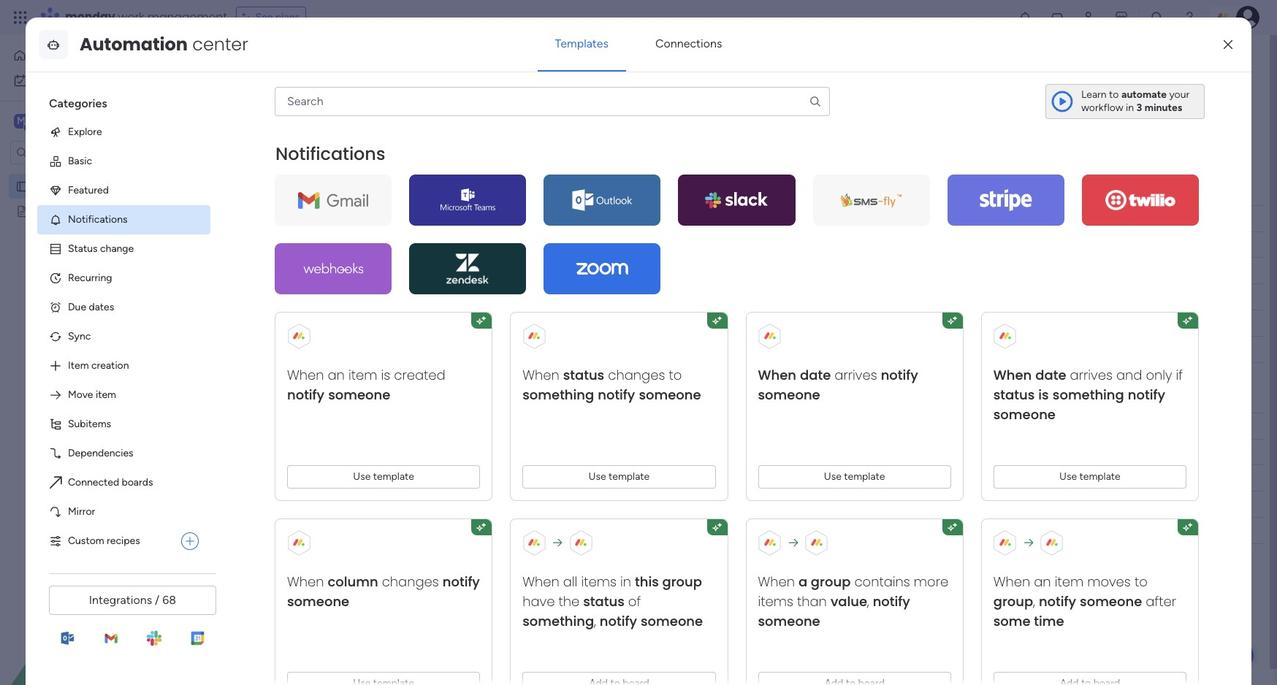 Task type: describe. For each thing, give the bounding box(es) containing it.
categories list box
[[37, 84, 222, 556]]

public board image for meeting notes
[[15, 204, 29, 218]]

something inside the when status changes   to something notify someone
[[523, 386, 594, 404]]

proposal
[[321, 473, 361, 485]]

table
[[268, 107, 293, 120]]

when date arrives   and only if status is something notify someone
[[993, 366, 1183, 424]]

done
[[573, 264, 597, 277]]

is inside when an item is created notify someone
[[381, 366, 390, 384]]

have
[[523, 592, 555, 611]]

moves
[[1087, 573, 1131, 591]]

any
[[262, 81, 279, 94]]

when for when an item moves to group , notify someone after some time
[[993, 573, 1030, 591]]

set
[[426, 81, 440, 94]]

list box containing my first board
[[0, 171, 186, 420]]

kendall parks image
[[1236, 6, 1260, 29]]

your inside your workflow in
[[1169, 88, 1190, 101]]

1 horizontal spatial assign
[[355, 81, 385, 94]]

template for someone
[[844, 470, 885, 483]]

is inside when date arrives   and only if status is something notify someone
[[1038, 386, 1049, 404]]

move item option
[[37, 381, 210, 410]]

filter board by person image
[[377, 145, 400, 160]]

main workspace
[[34, 114, 120, 128]]

use for someone
[[824, 470, 841, 483]]

item creation
[[68, 359, 129, 372]]

notify inside when column changes notify someone
[[443, 573, 480, 591]]

to inside when an item moves to group , notify someone after some time
[[1134, 573, 1148, 591]]

1 horizontal spatial of
[[556, 81, 566, 94]]

use template button for notify
[[523, 465, 716, 489]]

due dates option
[[37, 293, 210, 322]]

0 horizontal spatial my first board
[[34, 180, 98, 192]]

this
[[251, 181, 278, 199]]

started
[[578, 472, 612, 484]]

Search in workspace field
[[31, 144, 122, 161]]

group up value
[[811, 573, 851, 591]]

task
[[251, 146, 270, 159]]

when all items in this group have the status of something , notify someone
[[523, 573, 703, 630]]

main for main workspace
[[34, 114, 59, 128]]

, inside when an item moves to group , notify someone after some time
[[1033, 592, 1035, 611]]

add
[[250, 576, 269, 588]]

meeting notes
[[34, 205, 103, 217]]

dates
[[89, 301, 114, 313]]

on
[[595, 239, 606, 251]]

tasks
[[309, 265, 333, 278]]

integrations
[[89, 593, 152, 607]]

automation center
[[80, 32, 248, 56]]

notify inside when date arrives   and only if status is something notify someone
[[1128, 386, 1165, 404]]

of inside when all items in this group have the status of something , notify someone
[[628, 592, 641, 611]]

research proposal
[[276, 473, 361, 485]]

timelines
[[443, 81, 484, 94]]

minutes
[[1145, 101, 1182, 114]]

project
[[622, 81, 655, 94]]

contains
[[854, 573, 910, 591]]

v2 search image
[[314, 144, 325, 161]]

Search field
[[325, 142, 369, 163]]

use template button for is
[[993, 465, 1186, 489]]

notify inside the when status changes   to something notify someone
[[598, 386, 635, 404]]

move item
[[68, 389, 116, 401]]

someone inside when date arrives notify someone
[[758, 386, 820, 404]]

main table
[[244, 107, 293, 120]]

my work option
[[9, 69, 178, 92]]

plans
[[275, 11, 300, 23]]

status inside the when status changes   to something notify someone
[[563, 366, 604, 384]]

when for when an item is created notify someone
[[287, 366, 324, 384]]

template for is
[[1079, 470, 1121, 483]]

use template button for someone
[[758, 465, 951, 489]]

boards
[[122, 476, 153, 489]]

center
[[192, 32, 248, 56]]

this week
[[251, 181, 316, 199]]

notify inside when all items in this group have the status of something , notify someone
[[600, 612, 637, 630]]

connected boards option
[[37, 468, 210, 497]]

help image
[[1182, 10, 1197, 25]]

home
[[32, 49, 60, 61]]

changes for status
[[608, 366, 665, 384]]

integrations / 68 button
[[49, 586, 216, 615]]

assign tasks
[[276, 265, 333, 278]]

1 owner from the top
[[485, 212, 515, 225]]

home link
[[9, 44, 178, 67]]

recipes
[[107, 535, 140, 547]]

someone inside when all items in this group have the status of something , notify someone
[[641, 612, 703, 630]]

items for in
[[581, 573, 617, 591]]

notifications inside option
[[68, 213, 128, 226]]

not
[[558, 472, 575, 484]]

stuck
[[572, 291, 598, 303]]

when for when status changes   to something notify someone
[[523, 366, 559, 384]]

weekly
[[309, 239, 340, 251]]

working on it
[[554, 239, 615, 251]]

when for when column changes notify someone
[[287, 573, 324, 591]]

new task button
[[221, 141, 276, 164]]

calendar
[[314, 107, 355, 120]]

learn
[[1081, 88, 1107, 101]]

explore option
[[37, 118, 210, 147]]

someone inside when an item moves to group , notify someone after some time
[[1080, 592, 1142, 611]]

when an item moves to group , notify someone after some time
[[993, 573, 1176, 630]]

1 horizontal spatial first
[[261, 46, 304, 79]]

arrives for and
[[1070, 366, 1113, 384]]

main for main table
[[244, 107, 266, 120]]

all
[[563, 573, 577, 591]]

a
[[798, 573, 807, 591]]

date for due date
[[685, 212, 706, 225]]

work for my
[[50, 74, 72, 86]]

subitems option
[[37, 410, 210, 439]]

task
[[348, 212, 368, 224]]

recurring option
[[37, 264, 210, 293]]

keep
[[506, 81, 528, 94]]

it
[[609, 239, 615, 251]]

group inside 'add new group' button
[[293, 576, 320, 588]]

categories heading
[[37, 84, 210, 118]]

my up manage
[[222, 46, 256, 79]]

owners,
[[388, 81, 423, 94]]

an for someone
[[328, 366, 345, 384]]

item
[[68, 359, 89, 372]]

1 horizontal spatial to
[[1109, 88, 1119, 101]]

in inside when all items in this group have the status of something , notify someone
[[620, 573, 631, 591]]

This week field
[[248, 181, 320, 200]]

Next week field
[[248, 389, 322, 408]]

select product image
[[13, 10, 28, 25]]

item for when an item moves to group , notify someone after some time
[[1055, 573, 1084, 591]]

status for status
[[570, 212, 600, 225]]

my work link
[[9, 69, 178, 92]]

someone inside the when status changes   to something notify someone
[[639, 386, 701, 404]]

contains more items than
[[758, 573, 948, 611]]

working
[[554, 239, 592, 251]]

0 horizontal spatial your
[[599, 81, 619, 94]]

meeting
[[343, 239, 381, 251]]

board inside 'list box'
[[72, 180, 98, 192]]

0 horizontal spatial and
[[486, 81, 503, 94]]

Status field
[[567, 211, 604, 227]]

and inside when date arrives   and only if status is something notify someone
[[1116, 366, 1142, 384]]

learn to automate
[[1081, 88, 1167, 101]]

featured option
[[37, 176, 210, 205]]

integrate button
[[986, 99, 1128, 129]]

add new group
[[250, 576, 320, 588]]

automate button
[[1133, 102, 1211, 126]]

1 horizontal spatial board
[[309, 46, 379, 79]]

poster
[[310, 446, 339, 459]]

when for when all items in this group have the status of something , notify someone
[[523, 573, 559, 591]]

type
[[281, 81, 302, 94]]

lottie animation element
[[0, 538, 186, 685]]

dependencies
[[68, 447, 133, 459]]

1 use template button from the left
[[287, 465, 480, 489]]

research
[[276, 473, 318, 485]]

after
[[1146, 592, 1176, 611]]

my inside option
[[34, 74, 48, 86]]

when status changes   to something notify someone
[[523, 366, 701, 404]]

data
[[311, 292, 332, 304]]

my inside 'list box'
[[34, 180, 48, 192]]

custom
[[68, 535, 104, 547]]

integrate
[[1011, 107, 1053, 120]]

lottie animation image
[[0, 538, 186, 685]]

more
[[686, 80, 710, 93]]

Due date field
[[661, 211, 709, 227]]

connections button
[[638, 26, 740, 61]]

automate
[[1160, 107, 1205, 120]]

status inside when all items in this group have the status of something , notify someone
[[583, 592, 624, 611]]

basic option
[[37, 147, 210, 176]]

move
[[68, 389, 93, 401]]



Task type: locate. For each thing, give the bounding box(es) containing it.
created
[[394, 366, 445, 384]]

something
[[523, 386, 594, 404], [1053, 386, 1124, 404], [523, 612, 594, 630]]

1 template from the left
[[373, 470, 414, 483]]

next
[[251, 389, 281, 407]]

main table button
[[221, 102, 304, 126]]

1 horizontal spatial is
[[1038, 386, 1049, 404]]

3 minutes
[[1137, 101, 1182, 114]]

1 public board image from the top
[[15, 179, 29, 193]]

changes
[[608, 366, 665, 384], [382, 573, 439, 591]]

1 horizontal spatial due
[[664, 212, 683, 225]]

see plans
[[255, 11, 300, 23]]

group right new
[[293, 576, 320, 588]]

public board image for my first board
[[15, 179, 29, 193]]

0 vertical spatial status
[[570, 212, 600, 225]]

use template button
[[287, 465, 480, 489], [523, 465, 716, 489], [758, 465, 951, 489], [993, 465, 1186, 489]]

items inside when all items in this group have the status of something , notify someone
[[581, 573, 617, 591]]

public board image
[[15, 179, 29, 193], [15, 204, 29, 218]]

0 vertical spatial board
[[309, 46, 379, 79]]

item right move at the bottom of the page
[[96, 389, 116, 401]]

1 use template from the left
[[353, 470, 414, 483]]

date
[[685, 212, 706, 225], [800, 366, 831, 384], [1035, 366, 1066, 384]]

add view image
[[375, 108, 381, 119]]

an inside when an item is created notify someone
[[328, 366, 345, 384]]

in left 3
[[1126, 101, 1134, 114]]

1 horizontal spatial changes
[[608, 366, 665, 384]]

1 horizontal spatial arrives
[[1070, 366, 1113, 384]]

0 horizontal spatial status
[[68, 242, 98, 255]]

status inside option
[[68, 242, 98, 255]]

status change
[[68, 242, 134, 255]]

0 horizontal spatial to
[[669, 366, 682, 384]]

1 vertical spatial to
[[669, 366, 682, 384]]

collect data
[[276, 292, 332, 304]]

items for than
[[758, 592, 793, 611]]

next week
[[251, 389, 319, 407]]

your right where
[[599, 81, 619, 94]]

week for this week
[[282, 181, 316, 199]]

,
[[867, 592, 869, 611], [1033, 592, 1035, 611], [594, 612, 596, 630]]

search everything image
[[1150, 10, 1165, 25]]

changes inside the when status changes   to something notify someone
[[608, 366, 665, 384]]

item inside when an item is created notify someone
[[348, 366, 377, 384]]

week right this
[[282, 181, 316, 199]]

work up automation
[[118, 9, 144, 26]]

3 use template button from the left
[[758, 465, 951, 489]]

1 horizontal spatial see
[[666, 80, 684, 93]]

than
[[797, 592, 827, 611]]

see left more
[[666, 80, 684, 93]]

manage
[[224, 81, 260, 94]]

group inside when an item moves to group , notify someone after some time
[[993, 592, 1033, 611]]

notify inside when an item is created notify someone
[[287, 386, 324, 404]]

1 vertical spatial is
[[1038, 386, 1049, 404]]

None search field
[[275, 87, 830, 116]]

public board image left meeting
[[15, 204, 29, 218]]

changes for column
[[382, 573, 439, 591]]

create
[[276, 446, 307, 459]]

search image
[[808, 95, 822, 108]]

due inside 'field'
[[664, 212, 683, 225]]

mirror option
[[37, 497, 210, 527]]

the
[[558, 592, 579, 611]]

0 vertical spatial in
[[1126, 101, 1134, 114]]

date for when date arrives   and only if status is something notify someone
[[1035, 366, 1066, 384]]

and left keep
[[486, 81, 503, 94]]

workspace
[[62, 114, 120, 128]]

list box
[[0, 171, 186, 420]]

due inside option
[[68, 301, 86, 313]]

2 horizontal spatial to
[[1134, 573, 1148, 591]]

1 horizontal spatial an
[[1034, 573, 1051, 591]]

notifications option
[[37, 205, 210, 234]]

main inside workspace selection element
[[34, 114, 59, 128]]

0 vertical spatial notifications
[[275, 142, 385, 166]]

first
[[261, 46, 304, 79], [51, 180, 69, 192]]

0 horizontal spatial notifications
[[68, 213, 128, 226]]

0 vertical spatial an
[[328, 366, 345, 384]]

see for see plans
[[255, 11, 273, 23]]

0 vertical spatial item
[[348, 366, 377, 384]]

week inside field
[[284, 389, 319, 407]]

when date arrives notify someone
[[758, 366, 918, 404]]

use template for someone
[[824, 470, 885, 483]]

where
[[568, 81, 596, 94]]

0 vertical spatial is
[[381, 366, 390, 384]]

board up the project.
[[309, 46, 379, 79]]

this
[[635, 573, 659, 591]]

change
[[100, 242, 134, 255]]

week for next week
[[284, 389, 319, 407]]

1 vertical spatial an
[[1034, 573, 1051, 591]]

2 use template button from the left
[[523, 465, 716, 489]]

4 use from the left
[[1059, 470, 1077, 483]]

week right next
[[284, 389, 319, 407]]

1 vertical spatial status
[[68, 242, 98, 255]]

update feed image
[[1050, 10, 1064, 25]]

sync option
[[37, 322, 210, 351]]

1 horizontal spatial work
[[118, 9, 144, 26]]

use template for is
[[1059, 470, 1121, 483]]

use for notify
[[588, 470, 606, 483]]

column
[[328, 573, 378, 591]]

0 horizontal spatial of
[[305, 81, 314, 94]]

0 horizontal spatial in
[[620, 573, 631, 591]]

1 use from the left
[[353, 470, 371, 483]]

calendar button
[[304, 102, 366, 126]]

0 vertical spatial public board image
[[15, 179, 29, 193]]

subitems
[[68, 418, 111, 430]]

notifications image
[[1018, 10, 1032, 25]]

when for when date arrives   and only if status is something notify someone
[[993, 366, 1032, 384]]

2 horizontal spatial item
[[1055, 573, 1084, 591]]

when column changes notify someone
[[287, 573, 480, 611]]

week
[[282, 181, 316, 199], [284, 389, 319, 407]]

1 vertical spatial due
[[68, 301, 86, 313]]

1 horizontal spatial ,
[[867, 592, 869, 611]]

0 horizontal spatial arrives
[[835, 366, 877, 384]]

0 vertical spatial see
[[255, 11, 273, 23]]

0 vertical spatial first
[[261, 46, 304, 79]]

date for when date arrives notify someone
[[800, 366, 831, 384]]

connected
[[68, 476, 119, 489]]

1 vertical spatial work
[[50, 74, 72, 86]]

assign up add view 'image'
[[355, 81, 385, 94]]

and left only
[[1116, 366, 1142, 384]]

1 vertical spatial owner
[[485, 420, 515, 432]]

0 vertical spatial owner field
[[481, 211, 519, 227]]

date inside 'field'
[[685, 212, 706, 225]]

notifications down calendar button
[[275, 142, 385, 166]]

week inside field
[[282, 181, 316, 199]]

3 use from the left
[[824, 470, 841, 483]]

my up meeting
[[34, 180, 48, 192]]

1 horizontal spatial item
[[348, 366, 377, 384]]

see plans button
[[236, 7, 306, 28]]

monday work management
[[65, 9, 227, 26]]

column information image
[[614, 213, 626, 225], [716, 213, 728, 225], [716, 420, 728, 432]]

explore
[[68, 126, 102, 138]]

value , notify someone
[[758, 592, 910, 630]]

template for notify
[[609, 470, 650, 483]]

notify inside when date arrives notify someone
[[881, 366, 918, 384]]

board
[[309, 46, 379, 79], [72, 180, 98, 192]]

0 horizontal spatial work
[[50, 74, 72, 86]]

item inside when an item moves to group , notify someone after some time
[[1055, 573, 1084, 591]]

due for due date
[[664, 212, 683, 225]]

2 template from the left
[[609, 470, 650, 483]]

1 vertical spatial assign
[[276, 265, 307, 278]]

1 horizontal spatial main
[[244, 107, 266, 120]]

date inside when date arrives notify someone
[[800, 366, 831, 384]]

2 horizontal spatial date
[[1035, 366, 1066, 384]]

main left "table"
[[244, 107, 266, 120]]

and
[[486, 81, 503, 94], [1116, 366, 1142, 384]]

template
[[373, 470, 414, 483], [609, 470, 650, 483], [844, 470, 885, 483], [1079, 470, 1121, 483]]

in inside your workflow in
[[1126, 101, 1134, 114]]

0 vertical spatial due
[[664, 212, 683, 225]]

0 vertical spatial assign
[[355, 81, 385, 94]]

, inside when all items in this group have the status of something , notify someone
[[594, 612, 596, 630]]

1 button
[[416, 232, 464, 258]]

1 vertical spatial public board image
[[15, 204, 29, 218]]

to inside the when status changes   to something notify someone
[[669, 366, 682, 384]]

1 vertical spatial status
[[993, 386, 1035, 404]]

when inside when column changes notify someone
[[287, 573, 324, 591]]

to
[[1109, 88, 1119, 101], [669, 366, 682, 384], [1134, 573, 1148, 591]]

column information image for due date
[[716, 213, 728, 225]]

collect
[[276, 292, 309, 304]]

/
[[155, 593, 159, 607]]

arrives for notify
[[835, 366, 877, 384]]

monday marketplace image
[[1114, 10, 1129, 25]]

invite members image
[[1082, 10, 1097, 25]]

recurring
[[68, 272, 112, 284]]

0 horizontal spatial changes
[[382, 573, 439, 591]]

home option
[[9, 44, 178, 67]]

work up categories
[[50, 74, 72, 86]]

item for when an item is created notify someone
[[348, 366, 377, 384]]

featured
[[68, 184, 109, 196]]

see for see more
[[666, 80, 684, 93]]

when inside the when status changes   to something notify someone
[[523, 366, 559, 384]]

connected boards
[[68, 476, 153, 489]]

1 horizontal spatial date
[[800, 366, 831, 384]]

custom recipes
[[68, 535, 140, 547]]

4 use template button from the left
[[993, 465, 1186, 489]]

0 vertical spatial and
[[486, 81, 503, 94]]

1 vertical spatial first
[[51, 180, 69, 192]]

1 horizontal spatial in
[[1126, 101, 1134, 114]]

set
[[276, 239, 292, 251]]

status up working on it
[[570, 212, 600, 225]]

1 horizontal spatial and
[[1116, 366, 1142, 384]]

items inside the contains more items than
[[758, 592, 793, 611]]

1 vertical spatial board
[[72, 180, 98, 192]]

notify inside when an item moves to group , notify someone after some time
[[1039, 592, 1076, 611]]

notifications up status change
[[68, 213, 128, 226]]

0 horizontal spatial ,
[[594, 612, 596, 630]]

4 use template from the left
[[1059, 470, 1121, 483]]

group inside when all items in this group have the status of something , notify someone
[[662, 573, 702, 591]]

use template for notify
[[588, 470, 650, 483]]

0 horizontal spatial see
[[255, 11, 273, 23]]

sync
[[68, 330, 91, 343]]

main inside main table button
[[244, 107, 266, 120]]

public board image down workspace image
[[15, 179, 29, 193]]

work
[[118, 9, 144, 26], [50, 74, 72, 86]]

workflow
[[1081, 101, 1123, 114]]

mirror
[[68, 505, 95, 518]]

item left created
[[348, 366, 377, 384]]

my down home
[[34, 74, 48, 86]]

status up recurring at the left top of page
[[68, 242, 98, 255]]

when an item is created notify someone
[[287, 366, 445, 404]]

notify inside value , notify someone
[[873, 592, 910, 611]]

use for is
[[1059, 470, 1077, 483]]

Owner field
[[481, 211, 519, 227], [481, 418, 519, 434]]

first up meeting
[[51, 180, 69, 192]]

2 arrives from the left
[[1070, 366, 1113, 384]]

status inside field
[[570, 212, 600, 225]]

68
[[162, 593, 176, 607]]

1 horizontal spatial your
[[1169, 88, 1190, 101]]

see left plans
[[255, 11, 273, 23]]

1 vertical spatial owner field
[[481, 418, 519, 434]]

1 vertical spatial my first board
[[34, 180, 98, 192]]

group up some
[[993, 592, 1033, 611]]

1 vertical spatial items
[[758, 592, 793, 611]]

work for monday
[[118, 9, 144, 26]]

2 owner field from the top
[[481, 418, 519, 434]]

status inside when date arrives   and only if status is something notify someone
[[993, 386, 1035, 404]]

2 owner from the top
[[485, 420, 515, 432]]

1 vertical spatial notifications
[[68, 213, 128, 226]]

connections
[[655, 36, 722, 50]]

an inside when an item moves to group , notify someone after some time
[[1034, 573, 1051, 591]]

automation
[[80, 32, 188, 56]]

2 use template from the left
[[588, 470, 650, 483]]

arrives inside when date arrives   and only if status is something notify someone
[[1070, 366, 1113, 384]]

custom recipes option
[[37, 527, 175, 556]]

1 horizontal spatial items
[[758, 592, 793, 611]]

item creation option
[[37, 351, 210, 381]]

1
[[444, 243, 447, 252]]

0 horizontal spatial items
[[581, 573, 617, 591]]

0 vertical spatial changes
[[608, 366, 665, 384]]

1 vertical spatial week
[[284, 389, 319, 407]]

0 vertical spatial owner
[[485, 212, 515, 225]]

workspace image
[[14, 113, 28, 129]]

3 template from the left
[[844, 470, 885, 483]]

2 vertical spatial item
[[1055, 573, 1084, 591]]

your workflow in
[[1081, 88, 1190, 114]]

when for when date arrives notify someone
[[758, 366, 796, 384]]

in left this
[[620, 573, 631, 591]]

board up notes
[[72, 180, 98, 192]]

something inside when date arrives   and only if status is something notify someone
[[1053, 386, 1124, 404]]

first up type
[[261, 46, 304, 79]]

v2 overdue deadline image
[[639, 238, 651, 252]]

integrations / 68
[[89, 593, 176, 607]]

when a group
[[758, 573, 851, 591]]

1 horizontal spatial notifications
[[275, 142, 385, 166]]

, inside value , notify someone
[[867, 592, 869, 611]]

1 horizontal spatial status
[[570, 212, 600, 225]]

1 vertical spatial changes
[[382, 573, 439, 591]]

someone inside value , notify someone
[[758, 612, 820, 630]]

0 vertical spatial to
[[1109, 88, 1119, 101]]

categories
[[49, 96, 107, 110]]

status change option
[[37, 234, 210, 264]]

add new group button
[[223, 571, 327, 594]]

0 horizontal spatial main
[[34, 114, 59, 128]]

2 horizontal spatial of
[[628, 592, 641, 611]]

something inside when all items in this group have the status of something , notify someone
[[523, 612, 594, 630]]

0 horizontal spatial date
[[685, 212, 706, 225]]

someone inside when an item is created notify someone
[[328, 386, 390, 404]]

my first board up meeting notes
[[34, 180, 98, 192]]

in
[[1126, 101, 1134, 114], [620, 573, 631, 591]]

0 vertical spatial work
[[118, 9, 144, 26]]

1 vertical spatial see
[[666, 80, 684, 93]]

manage any type of project. assign owners, set timelines and keep track of where your project stands.
[[224, 81, 690, 94]]

1 vertical spatial in
[[620, 573, 631, 591]]

dependencies option
[[37, 439, 210, 468]]

see more link
[[665, 80, 711, 94]]

work inside 'my work' option
[[50, 74, 72, 86]]

stands.
[[658, 81, 690, 94]]

2 horizontal spatial ,
[[1033, 592, 1035, 611]]

new
[[271, 576, 290, 588]]

when inside when all items in this group have the status of something , notify someone
[[523, 573, 559, 591]]

first inside 'list box'
[[51, 180, 69, 192]]

my first board up type
[[222, 46, 379, 79]]

0 horizontal spatial due
[[68, 301, 86, 313]]

1 horizontal spatial my first board
[[222, 46, 379, 79]]

option
[[0, 173, 186, 176]]

1 owner field from the top
[[481, 211, 519, 227]]

0 horizontal spatial an
[[328, 366, 345, 384]]

due for due dates
[[68, 301, 86, 313]]

2 vertical spatial to
[[1134, 573, 1148, 591]]

when inside when an item is created notify someone
[[287, 366, 324, 384]]

2 use from the left
[[588, 470, 606, 483]]

1 arrives from the left
[[835, 366, 877, 384]]

0 vertical spatial status
[[563, 366, 604, 384]]

angle down image
[[283, 147, 290, 158]]

someone inside when column changes notify someone
[[287, 592, 349, 611]]

when inside when date arrives   and only if status is something notify someone
[[993, 366, 1032, 384]]

date inside when date arrives   and only if status is something notify someone
[[1035, 366, 1066, 384]]

someone inside when date arrives   and only if status is something notify someone
[[993, 405, 1056, 424]]

new task
[[227, 146, 270, 159]]

of down this
[[628, 592, 641, 611]]

3 use template from the left
[[824, 470, 885, 483]]

1 vertical spatial and
[[1116, 366, 1142, 384]]

your up automate
[[1169, 88, 1190, 101]]

My first board field
[[218, 46, 383, 79]]

item inside option
[[96, 389, 116, 401]]

workspace selection element
[[14, 113, 122, 132]]

main right workspace image
[[34, 114, 59, 128]]

2 vertical spatial status
[[583, 592, 624, 611]]

items right 'all'
[[581, 573, 617, 591]]

0 vertical spatial my first board
[[222, 46, 379, 79]]

due date
[[664, 212, 706, 225]]

0 horizontal spatial first
[[51, 180, 69, 192]]

group right this
[[662, 573, 702, 591]]

when for when a group
[[758, 573, 795, 591]]

when inside when an item moves to group , notify someone after some time
[[993, 573, 1030, 591]]

Search for a column type search field
[[275, 87, 830, 116]]

m
[[17, 115, 26, 127]]

column information image for status
[[614, 213, 626, 225]]

0 horizontal spatial board
[[72, 180, 98, 192]]

1 vertical spatial item
[[96, 389, 116, 401]]

arrives inside when date arrives notify someone
[[835, 366, 877, 384]]

set up weekly meeting
[[276, 239, 381, 251]]

of right track
[[556, 81, 566, 94]]

item left the 'moves'
[[1055, 573, 1084, 591]]

new
[[227, 146, 249, 159]]

of right type
[[305, 81, 314, 94]]

when inside when date arrives notify someone
[[758, 366, 796, 384]]

status for status change
[[68, 242, 98, 255]]

0 horizontal spatial item
[[96, 389, 116, 401]]

management
[[147, 9, 227, 26]]

an for ,
[[1034, 573, 1051, 591]]

4 template from the left
[[1079, 470, 1121, 483]]

0 horizontal spatial is
[[381, 366, 390, 384]]

0 horizontal spatial assign
[[276, 265, 307, 278]]

0 vertical spatial week
[[282, 181, 316, 199]]

2 public board image from the top
[[15, 204, 29, 218]]

see inside button
[[255, 11, 273, 23]]

0 vertical spatial items
[[581, 573, 617, 591]]

assign up collect
[[276, 265, 307, 278]]

items down when a group
[[758, 592, 793, 611]]

changes inside when column changes notify someone
[[382, 573, 439, 591]]



Task type: vqa. For each thing, say whether or not it's contained in the screenshot.
top + add item
no



